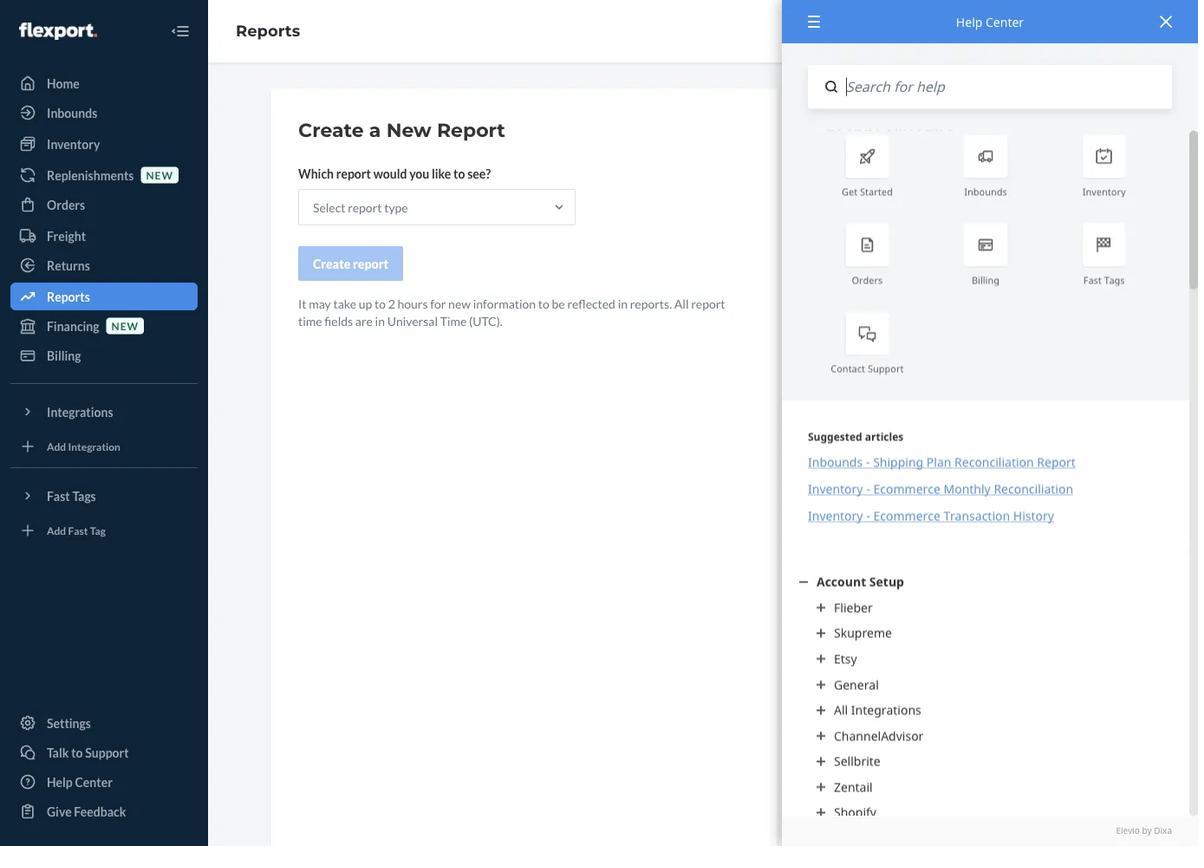 Task type: describe. For each thing, give the bounding box(es) containing it.
create report
[[313, 256, 389, 271]]

select
[[313, 200, 346, 215]]

flieber
[[835, 599, 873, 616]]

products
[[830, 802, 878, 817]]

reserve
[[931, 646, 974, 661]]

today
[[926, 472, 957, 487]]

lot for inventory - lot tracking and fefo (single product)
[[890, 550, 908, 565]]

report inside visit these help center articles to get a description of the report and column details.
[[846, 164, 880, 179]]

a inside visit these help center articles to get a description of the report and column details.
[[1026, 147, 1032, 162]]

all integrations link
[[817, 702, 1156, 719]]

inventory for inventory - lot tracking and fefo (single product)
[[830, 550, 882, 565]]

of
[[1097, 147, 1108, 162]]

products)
[[1029, 511, 1080, 526]]

are
[[356, 314, 373, 328]]

these
[[853, 147, 882, 162]]

report inside "button"
[[914, 238, 951, 253]]

account setup
[[817, 574, 905, 590]]

inbounds link
[[10, 99, 198, 127]]

tracking for (single
[[910, 550, 954, 565]]

- for inbounds - inventory reconciliation
[[882, 316, 886, 331]]

it
[[298, 296, 307, 311]]

fefo for (all
[[978, 511, 1008, 526]]

account
[[817, 574, 867, 590]]

give feedback button
[[10, 798, 198, 826]]

zentail
[[835, 779, 873, 796]]

shipping for inbounds - shipping plan reconciliation report
[[874, 454, 924, 471]]

help center link
[[10, 769, 198, 796]]

create for create report
[[313, 256, 351, 271]]

feedback
[[74, 805, 126, 819]]

introduction
[[830, 199, 897, 214]]

may
[[309, 296, 331, 311]]

add fast tag
[[47, 524, 106, 537]]

claims - claims submitted
[[830, 277, 968, 292]]

account setup link
[[800, 574, 1173, 591]]

- for orders - all orders
[[870, 685, 874, 700]]

orders up sellbrite
[[830, 724, 868, 739]]

1 horizontal spatial help center
[[957, 13, 1025, 30]]

0 vertical spatial reports link
[[236, 21, 300, 40]]

ecommerce for transaction
[[874, 508, 941, 524]]

talk to support
[[47, 746, 129, 760]]

contact
[[831, 362, 866, 375]]

give
[[47, 805, 72, 819]]

replenishments
[[47, 168, 134, 183]]

report glossary
[[826, 118, 956, 137]]

(all
[[1011, 511, 1027, 526]]

- for inventory - ecommerce monthly reconciliation
[[867, 481, 871, 497]]

like
[[432, 166, 451, 181]]

which
[[298, 166, 334, 181]]

fast tags inside "fast tags" dropdown button
[[47, 489, 96, 504]]

- for inventory - lot tracking and fefo (single product)
[[884, 550, 888, 565]]

fefo for (single
[[978, 550, 1008, 565]]

freight link
[[10, 222, 198, 250]]

create for create a new report
[[298, 118, 364, 142]]

shopify
[[835, 805, 877, 821]]

add for add fast tag
[[47, 524, 66, 537]]

talk
[[47, 746, 69, 760]]

freight
[[47, 229, 86, 243]]

plan for inbounds - shipping plan reconciliation
[[936, 433, 960, 448]]

new
[[387, 118, 432, 142]]

take
[[334, 296, 357, 311]]

lot for inventory - lot tracking and fefo (all products)
[[890, 511, 908, 526]]

reconciliation inside button
[[942, 316, 1018, 331]]

inventory details - reserve storage button
[[826, 634, 1109, 673]]

elevio by dixa link
[[809, 826, 1173, 838]]

1 vertical spatial skus
[[904, 802, 932, 817]]

- for inventory - lot tracking and fefo (all products)
[[884, 511, 888, 526]]

0 horizontal spatial help
[[47, 775, 73, 790]]

sellbrite
[[835, 754, 881, 770]]

inventory - ecommerce transaction history
[[809, 508, 1055, 524]]

billing inside "button"
[[830, 238, 863, 253]]

alias
[[964, 802, 990, 817]]

2 horizontal spatial center
[[986, 13, 1025, 30]]

- for inbounds - packages
[[882, 394, 886, 409]]

- for claims - claims submitted
[[868, 277, 872, 292]]

inbounds for inbounds - monthly reconciliation
[[830, 355, 879, 370]]

fast tags button
[[10, 482, 198, 510]]

1 vertical spatial articles
[[866, 429, 904, 444]]

flexport logo image
[[19, 23, 97, 40]]

billing - credits report button
[[826, 226, 1109, 265]]

with
[[935, 802, 962, 817]]

orders - shipments
[[830, 724, 932, 739]]

inbounds - monthly reconciliation
[[830, 355, 1012, 370]]

storage inside "button"
[[991, 607, 1032, 622]]

fast inside "fast tags" dropdown button
[[47, 489, 70, 504]]

0 vertical spatial fast tags
[[1084, 273, 1126, 286]]

returns
[[47, 258, 90, 273]]

- for inbounds - monthly reconciliation
[[882, 355, 886, 370]]

inbounds - shipping plan reconciliation button
[[826, 422, 1109, 461]]

reflected
[[568, 296, 616, 311]]

etsy
[[835, 651, 858, 667]]

0 vertical spatial tags
[[1105, 273, 1126, 286]]

reconciliation inside button
[[936, 355, 1012, 370]]

channeladvisor
[[835, 728, 924, 744]]

reports.
[[630, 296, 672, 311]]

pricing - fulfillment fees for skus
[[830, 763, 1009, 778]]

tracking for (all
[[910, 511, 954, 526]]

report up products)
[[1038, 454, 1077, 471]]

ecommerce for monthly
[[874, 481, 941, 497]]

type
[[384, 200, 408, 215]]

report inside it may take up to 2 hours for new information to be reflected in reports. all report time fields are in universal time (utc).
[[692, 296, 726, 311]]

visit
[[826, 147, 851, 162]]

orders up all integrations
[[893, 685, 931, 700]]

all up all integrations
[[877, 685, 891, 700]]

orders up freight
[[47, 197, 85, 212]]

0 vertical spatial skus
[[980, 763, 1009, 778]]

- for products - all skus with alias counts
[[880, 802, 884, 817]]

general
[[835, 676, 879, 693]]

close navigation image
[[170, 21, 191, 42]]

general link
[[817, 676, 1156, 693]]

all integrations
[[835, 702, 922, 719]]

returns link
[[10, 252, 198, 279]]

introduction to reporting button
[[826, 187, 1109, 226]]

create a new report
[[298, 118, 506, 142]]

inventory - levels today button
[[826, 461, 1109, 500]]

center inside visit these help center articles to get a description of the report and column details.
[[912, 147, 949, 162]]

0 vertical spatial help
[[957, 13, 983, 30]]

0 vertical spatial support
[[868, 362, 904, 375]]

universal
[[388, 314, 438, 328]]

shipments
[[877, 724, 932, 739]]

home link
[[10, 69, 198, 97]]

fast inside add fast tag link
[[68, 524, 88, 537]]

talk to support button
[[10, 739, 198, 767]]

term
[[962, 607, 989, 622]]

- for inventory - levels today
[[884, 472, 888, 487]]

tag
[[90, 524, 106, 537]]

introduction to reporting
[[830, 199, 966, 214]]

billing link
[[10, 342, 198, 370]]

orders down billing - credits report
[[852, 273, 883, 286]]

(utc).
[[469, 314, 503, 328]]

inventory - lot tracking and fefo (all products) button
[[826, 500, 1109, 539]]

report for create report
[[353, 256, 389, 271]]

home
[[47, 76, 80, 91]]

up
[[359, 296, 372, 311]]

inventory - levels today
[[830, 472, 957, 487]]

1 vertical spatial reports
[[47, 289, 90, 304]]

2
[[388, 296, 395, 311]]

new inside it may take up to 2 hours for new information to be reflected in reports. all report time fields are in universal time (utc).
[[449, 296, 471, 311]]

information
[[473, 296, 536, 311]]

shipping for inbounds - shipping plan reconciliation
[[888, 433, 934, 448]]

contact support
[[831, 362, 904, 375]]

submitted
[[913, 277, 968, 292]]

storage inside button
[[976, 646, 1017, 661]]

fees
[[935, 763, 960, 778]]

inventory for inventory - lot tracking and fefo (all products)
[[830, 511, 882, 526]]

settings
[[47, 716, 91, 731]]

time
[[298, 314, 322, 328]]

settings link
[[10, 710, 198, 737]]



Task type: vqa. For each thing, say whether or not it's contained in the screenshot.
the left A
yes



Task type: locate. For each thing, give the bounding box(es) containing it.
and for inventory - lot tracking and fefo (all products)
[[956, 511, 976, 526]]

1 ecommerce from the top
[[874, 481, 941, 497]]

plan up today on the right bottom of the page
[[927, 454, 952, 471]]

report down reporting
[[914, 238, 951, 253]]

inbounds up the contact
[[830, 316, 879, 331]]

inventory link
[[10, 130, 198, 158]]

in right are
[[375, 314, 385, 328]]

financing
[[47, 319, 99, 334]]

fulfillment
[[876, 763, 933, 778]]

new up time
[[449, 296, 471, 311]]

a right get
[[1026, 147, 1032, 162]]

2 ecommerce from the top
[[874, 508, 941, 524]]

inbounds down details.
[[965, 185, 1008, 198]]

add left integration
[[47, 440, 66, 453]]

tracking down inventory - ecommerce transaction history
[[910, 550, 954, 565]]

integrations
[[47, 405, 113, 419], [852, 702, 922, 719]]

0 vertical spatial articles
[[952, 147, 991, 162]]

help center up search search field
[[957, 13, 1025, 30]]

0 vertical spatial for
[[431, 296, 446, 311]]

1 vertical spatial add
[[47, 524, 66, 537]]

1 claims from the left
[[830, 277, 866, 292]]

1 vertical spatial a
[[1026, 147, 1032, 162]]

1 horizontal spatial articles
[[952, 147, 991, 162]]

all right 'shopify'
[[887, 802, 901, 817]]

to right like at the left top of the page
[[454, 166, 465, 181]]

orders - shipments button
[[826, 712, 1109, 751]]

1 horizontal spatial claims
[[875, 277, 911, 292]]

shipping
[[888, 433, 934, 448], [874, 454, 924, 471]]

tracking inside inventory - lot tracking and fefo (single product)
[[910, 550, 954, 565]]

counts
[[992, 802, 1030, 817]]

0 vertical spatial shipping
[[888, 433, 934, 448]]

support
[[868, 362, 904, 375], [85, 746, 129, 760]]

help center up give feedback
[[47, 775, 113, 790]]

reconciliation for inventory - ecommerce monthly reconciliation
[[995, 481, 1074, 497]]

1 horizontal spatial new
[[146, 169, 173, 181]]

inbounds - shipping plan reconciliation
[[830, 433, 1038, 448]]

2 fefo from the top
[[978, 550, 1008, 565]]

0 horizontal spatial reports
[[47, 289, 90, 304]]

all right reports.
[[675, 296, 689, 311]]

1 horizontal spatial support
[[868, 362, 904, 375]]

help up search search field
[[957, 13, 983, 30]]

2 vertical spatial fast
[[68, 524, 88, 537]]

1 vertical spatial fast
[[47, 489, 70, 504]]

help inside visit these help center articles to get a description of the report and column details.
[[885, 147, 910, 162]]

- inside "inventory - levels today" 'button'
[[884, 472, 888, 487]]

pricing - fulfillment fees for skus button
[[826, 751, 1109, 790]]

shipping up "inventory - levels today"
[[874, 454, 924, 471]]

inbounds for inbounds - inventory reconciliation
[[830, 316, 879, 331]]

inbounds for inbounds - shipping plan reconciliation
[[830, 433, 879, 448]]

- inside orders - shipments button
[[870, 724, 874, 739]]

lot up setup on the right of the page
[[890, 550, 908, 565]]

0 vertical spatial billing
[[830, 238, 863, 253]]

1 lot from the top
[[890, 511, 908, 526]]

to left reporting
[[899, 199, 910, 214]]

1 fefo from the top
[[978, 511, 1008, 526]]

1 vertical spatial tracking
[[910, 550, 954, 565]]

monthly up transaction
[[944, 481, 991, 497]]

1 horizontal spatial reports link
[[236, 21, 300, 40]]

1 vertical spatial support
[[85, 746, 129, 760]]

billing down billing - credits report "button"
[[972, 273, 1000, 286]]

0 vertical spatial fast
[[1084, 273, 1103, 286]]

1 horizontal spatial monthly
[[944, 481, 991, 497]]

fefo
[[978, 511, 1008, 526], [978, 550, 1008, 565]]

1 vertical spatial create
[[313, 256, 351, 271]]

reports
[[236, 21, 300, 40], [47, 289, 90, 304]]

new up billing link
[[112, 320, 139, 332]]

- for inbounds - shipping plan reconciliation
[[882, 433, 886, 448]]

1 vertical spatial shipping
[[874, 454, 924, 471]]

and down the inventory - ecommerce monthly reconciliation
[[956, 511, 976, 526]]

reports link
[[236, 21, 300, 40], [10, 283, 198, 311]]

1 vertical spatial help center
[[47, 775, 113, 790]]

1 vertical spatial in
[[375, 314, 385, 328]]

- inside products - all skus with alias counts button
[[880, 802, 884, 817]]

add fast tag link
[[10, 517, 198, 545]]

2 vertical spatial in
[[921, 607, 931, 622]]

0 horizontal spatial a
[[369, 118, 381, 142]]

2 vertical spatial new
[[112, 320, 139, 332]]

report right reports.
[[692, 296, 726, 311]]

0 vertical spatial add
[[47, 440, 66, 453]]

1 vertical spatial new
[[449, 296, 471, 311]]

1 horizontal spatial reports
[[236, 21, 300, 40]]

- inside billing - credits report "button"
[[865, 238, 870, 253]]

2 add from the top
[[47, 524, 66, 537]]

2 vertical spatial and
[[956, 550, 976, 565]]

- inside inventory details - reserve storage button
[[924, 646, 928, 661]]

0 horizontal spatial articles
[[866, 429, 904, 444]]

0 horizontal spatial new
[[112, 320, 139, 332]]

report up these
[[826, 118, 882, 137]]

to
[[993, 147, 1005, 162], [454, 166, 465, 181], [899, 199, 910, 214], [375, 296, 386, 311], [539, 296, 550, 311], [71, 746, 83, 760]]

inbounds for inbounds - packages
[[830, 394, 879, 409]]

1 horizontal spatial billing
[[830, 238, 863, 253]]

inbounds up inbounds - packages
[[830, 355, 879, 370]]

plan inside 'button'
[[936, 433, 960, 448]]

2 tracking from the top
[[910, 550, 954, 565]]

fast tags
[[1084, 273, 1126, 286], [47, 489, 96, 504]]

0 horizontal spatial for
[[431, 296, 446, 311]]

1 vertical spatial storage
[[976, 646, 1017, 661]]

1 vertical spatial reports link
[[10, 283, 198, 311]]

reconciliation up history
[[995, 481, 1074, 497]]

help center
[[957, 13, 1025, 30], [47, 775, 113, 790]]

inventory for inventory - levels today
[[830, 472, 882, 487]]

1 vertical spatial plan
[[927, 454, 952, 471]]

inventory inside "button"
[[830, 607, 882, 622]]

- inside the inventory - units in long term storage "button"
[[884, 607, 888, 622]]

billing down introduction
[[830, 238, 863, 253]]

claims down credits
[[875, 277, 911, 292]]

support down 'settings' link
[[85, 746, 129, 760]]

inventory - lot tracking and fefo (all products)
[[830, 511, 1080, 526]]

billing down financing
[[47, 348, 81, 363]]

tags inside dropdown button
[[72, 489, 96, 504]]

inbounds - packages
[[830, 394, 938, 409]]

claims down billing - credits report
[[830, 277, 866, 292]]

to inside visit these help center articles to get a description of the report and column details.
[[993, 147, 1005, 162]]

report
[[846, 164, 880, 179], [336, 166, 371, 181], [348, 200, 382, 215], [353, 256, 389, 271], [692, 296, 726, 311]]

a
[[369, 118, 381, 142], [1026, 147, 1032, 162]]

2 horizontal spatial billing
[[972, 273, 1000, 286]]

give feedback
[[47, 805, 126, 819]]

reconciliation
[[942, 316, 1018, 331], [936, 355, 1012, 370], [962, 433, 1038, 448], [955, 454, 1035, 471], [995, 481, 1074, 497]]

2 vertical spatial help
[[47, 775, 73, 790]]

1 vertical spatial fast tags
[[47, 489, 96, 504]]

- inside inventory - lot tracking and fefo (all products) button
[[884, 511, 888, 526]]

products - all skus with alias counts
[[830, 802, 1030, 817]]

0 vertical spatial lot
[[890, 511, 908, 526]]

1 horizontal spatial skus
[[980, 763, 1009, 778]]

reconciliation down inbounds - inventory reconciliation button
[[936, 355, 1012, 370]]

0 vertical spatial ecommerce
[[874, 481, 941, 497]]

all inside "link"
[[835, 702, 849, 719]]

- inside claims - claims submitted button
[[868, 277, 872, 292]]

- inside inbounds - inventory reconciliation button
[[882, 316, 886, 331]]

- for pricing - fulfillment fees for skus
[[869, 763, 873, 778]]

- inside orders - all orders button
[[870, 685, 874, 700]]

units
[[890, 607, 919, 622]]

- for orders - shipments
[[870, 724, 874, 739]]

1 vertical spatial and
[[956, 511, 976, 526]]

report up up
[[353, 256, 389, 271]]

- for inventory - units in long term storage
[[884, 607, 888, 622]]

new for replenishments
[[146, 169, 173, 181]]

and inside button
[[956, 511, 976, 526]]

report for select report type
[[348, 200, 382, 215]]

see?
[[468, 166, 491, 181]]

0 vertical spatial and
[[883, 164, 902, 179]]

shipping inside inbounds - shipping plan reconciliation 'button'
[[888, 433, 934, 448]]

reconciliation inside 'button'
[[962, 433, 1038, 448]]

0 vertical spatial fefo
[[978, 511, 1008, 526]]

inbounds - inventory reconciliation button
[[826, 305, 1109, 344]]

0 horizontal spatial integrations
[[47, 405, 113, 419]]

add for add integration
[[47, 440, 66, 453]]

- inside inbounds - shipping plan reconciliation 'button'
[[882, 433, 886, 448]]

1 horizontal spatial help
[[885, 147, 910, 162]]

get
[[842, 185, 858, 198]]

get started
[[842, 185, 893, 198]]

storage down "skupreme" link
[[976, 646, 1017, 661]]

details.
[[946, 164, 984, 179]]

report up select report type
[[336, 166, 371, 181]]

1 vertical spatial integrations
[[852, 702, 922, 719]]

inventory for inventory details - reserve storage
[[830, 646, 882, 661]]

the
[[826, 164, 844, 179]]

- for billing - credits report
[[865, 238, 870, 253]]

reconciliation down inbounds - packages button
[[962, 433, 1038, 448]]

would
[[374, 166, 407, 181]]

inbounds - packages button
[[826, 383, 1109, 422]]

report
[[826, 118, 882, 137], [437, 118, 506, 142], [914, 238, 951, 253], [1038, 454, 1077, 471]]

integrations inside dropdown button
[[47, 405, 113, 419]]

shopify link
[[817, 805, 1156, 822]]

support inside button
[[85, 746, 129, 760]]

inventory details - reserve storage
[[830, 646, 1017, 661]]

for right fees
[[962, 763, 978, 778]]

0 vertical spatial plan
[[936, 433, 960, 448]]

0 horizontal spatial support
[[85, 746, 129, 760]]

create up which
[[298, 118, 364, 142]]

long
[[934, 607, 959, 622]]

0 horizontal spatial claims
[[830, 277, 866, 292]]

0 horizontal spatial tags
[[72, 489, 96, 504]]

new for financing
[[112, 320, 139, 332]]

reporting
[[913, 199, 966, 214]]

tracking inside button
[[910, 511, 954, 526]]

lot inside button
[[890, 511, 908, 526]]

for inside button
[[962, 763, 978, 778]]

skus up zentail link
[[980, 763, 1009, 778]]

orders down etsy
[[830, 685, 868, 700]]

etsy link
[[817, 651, 1156, 668]]

center down talk to support at bottom
[[75, 775, 113, 790]]

which report would you like to see?
[[298, 166, 491, 181]]

1 horizontal spatial in
[[618, 296, 628, 311]]

inventory inside inventory - lot tracking and fefo (single product)
[[830, 550, 882, 565]]

monthly up packages on the top of page
[[888, 355, 934, 370]]

history
[[1014, 508, 1055, 524]]

0 vertical spatial center
[[986, 13, 1025, 30]]

1 vertical spatial billing
[[972, 273, 1000, 286]]

0 horizontal spatial in
[[375, 314, 385, 328]]

1 horizontal spatial a
[[1026, 147, 1032, 162]]

reconciliation up today on the right bottom of the page
[[955, 454, 1035, 471]]

sellbrite link
[[817, 754, 1156, 771]]

for up time
[[431, 296, 446, 311]]

to left 2
[[375, 296, 386, 311]]

shipping up inbounds - shipping plan reconciliation report
[[888, 433, 934, 448]]

inbounds down the contact
[[830, 394, 879, 409]]

all down general
[[835, 702, 849, 719]]

2 lot from the top
[[890, 550, 908, 565]]

products - all skus with alias counts button
[[826, 790, 1109, 829]]

1 horizontal spatial tags
[[1105, 273, 1126, 286]]

suggested articles
[[809, 429, 904, 444]]

reconciliation down claims - claims submitted button
[[942, 316, 1018, 331]]

started
[[861, 185, 893, 198]]

visit these help center articles to get a description of the report and column details.
[[826, 147, 1108, 179]]

0 vertical spatial in
[[618, 296, 628, 311]]

1 vertical spatial help
[[885, 147, 910, 162]]

inbounds down inbounds - packages
[[830, 433, 879, 448]]

new up orders link
[[146, 169, 173, 181]]

ecommerce down levels
[[874, 508, 941, 524]]

inventory for inventory - units in long term storage
[[830, 607, 882, 622]]

storage up "skupreme" link
[[991, 607, 1032, 622]]

you
[[410, 166, 430, 181]]

1 vertical spatial ecommerce
[[874, 508, 941, 524]]

reconciliation for inbounds - shipping plan reconciliation
[[962, 433, 1038, 448]]

and for inventory - lot tracking and fefo (single product)
[[956, 550, 976, 565]]

report left type
[[348, 200, 382, 215]]

- for inventory - ecommerce transaction history
[[867, 508, 871, 524]]

fefo inside inventory - lot tracking and fefo (single product)
[[978, 550, 1008, 565]]

reconciliation for inbounds - shipping plan reconciliation report
[[955, 454, 1035, 471]]

1 horizontal spatial for
[[962, 763, 978, 778]]

be
[[552, 296, 565, 311]]

0 vertical spatial new
[[146, 169, 173, 181]]

integration
[[68, 440, 121, 453]]

in inside "button"
[[921, 607, 931, 622]]

orders
[[47, 197, 85, 212], [852, 273, 883, 286], [830, 685, 868, 700], [893, 685, 931, 700], [830, 724, 868, 739]]

1 horizontal spatial integrations
[[852, 702, 922, 719]]

and
[[883, 164, 902, 179], [956, 511, 976, 526], [956, 550, 976, 565]]

and inside inventory - lot tracking and fefo (single product)
[[956, 550, 976, 565]]

lot inside inventory - lot tracking and fefo (single product)
[[890, 550, 908, 565]]

0 horizontal spatial monthly
[[888, 355, 934, 370]]

inventory for inventory - ecommerce transaction history
[[809, 508, 864, 524]]

setup
[[870, 574, 905, 590]]

0 vertical spatial help center
[[957, 13, 1025, 30]]

0 vertical spatial tracking
[[910, 511, 954, 526]]

integrations down orders - all orders
[[852, 702, 922, 719]]

create up may
[[313, 256, 351, 271]]

lot down "inventory - levels today"
[[890, 511, 908, 526]]

- inside inbounds - packages button
[[882, 394, 886, 409]]

0 horizontal spatial center
[[75, 775, 113, 790]]

2 horizontal spatial help
[[957, 13, 983, 30]]

2 horizontal spatial new
[[449, 296, 471, 311]]

select report type
[[313, 200, 408, 215]]

1 tracking from the top
[[910, 511, 954, 526]]

create inside button
[[313, 256, 351, 271]]

monthly inside button
[[888, 355, 934, 370]]

in left reports.
[[618, 296, 628, 311]]

new
[[146, 169, 173, 181], [449, 296, 471, 311], [112, 320, 139, 332]]

1 vertical spatial for
[[962, 763, 978, 778]]

orders link
[[10, 191, 198, 219]]

ecommerce up inventory - ecommerce transaction history
[[874, 481, 941, 497]]

integrations up add integration
[[47, 405, 113, 419]]

articles up details.
[[952, 147, 991, 162]]

1 vertical spatial fefo
[[978, 550, 1008, 565]]

tracking
[[910, 511, 954, 526], [910, 550, 954, 565]]

to right talk
[[71, 746, 83, 760]]

to left get
[[993, 147, 1005, 162]]

help down report glossary at the top right of the page
[[885, 147, 910, 162]]

center up search search field
[[986, 13, 1025, 30]]

0 vertical spatial storage
[[991, 607, 1032, 622]]

1 vertical spatial center
[[912, 147, 949, 162]]

flieber link
[[817, 599, 1156, 616]]

inventory for inventory - ecommerce monthly reconciliation
[[809, 481, 864, 497]]

monthly
[[888, 355, 934, 370], [944, 481, 991, 497]]

0 vertical spatial create
[[298, 118, 364, 142]]

fefo inside button
[[978, 511, 1008, 526]]

inventory inside 'button'
[[830, 472, 882, 487]]

add left tag
[[47, 524, 66, 537]]

tracking down the inventory - ecommerce monthly reconciliation
[[910, 511, 954, 526]]

report for which report would you like to see?
[[336, 166, 371, 181]]

help up give
[[47, 775, 73, 790]]

articles inside visit these help center articles to get a description of the report and column details.
[[952, 147, 991, 162]]

claims - claims submitted button
[[826, 265, 1109, 305]]

and up "account setup" link
[[956, 550, 976, 565]]

inbounds inside 'button'
[[830, 433, 879, 448]]

- inside pricing - fulfillment fees for skus button
[[869, 763, 873, 778]]

inventory - lot tracking and fefo (single product)
[[830, 550, 1045, 583]]

and inside visit these help center articles to get a description of the report and column details.
[[883, 164, 902, 179]]

plan up inbounds - shipping plan reconciliation report
[[936, 433, 960, 448]]

1 vertical spatial tags
[[72, 489, 96, 504]]

a left new
[[369, 118, 381, 142]]

suggested
[[809, 429, 863, 444]]

add integration
[[47, 440, 121, 453]]

Search search field
[[838, 65, 1173, 109]]

all inside it may take up to 2 hours for new information to be reflected in reports. all report time fields are in universal time (utc).
[[675, 296, 689, 311]]

get
[[1007, 147, 1024, 162]]

1 horizontal spatial center
[[912, 147, 949, 162]]

center inside help center link
[[75, 775, 113, 790]]

plan
[[936, 433, 960, 448], [927, 454, 952, 471]]

0 vertical spatial reports
[[236, 21, 300, 40]]

support up inbounds - packages
[[868, 362, 904, 375]]

to left be
[[539, 296, 550, 311]]

inbounds down home
[[47, 105, 97, 120]]

plan for inbounds - shipping plan reconciliation report
[[927, 454, 952, 471]]

in left long
[[921, 607, 931, 622]]

- for inbounds - shipping plan reconciliation report
[[866, 454, 871, 471]]

1 horizontal spatial fast tags
[[1084, 273, 1126, 286]]

articles down inbounds - packages
[[866, 429, 904, 444]]

for inside it may take up to 2 hours for new information to be reflected in reports. all report time fields are in universal time (utc).
[[431, 296, 446, 311]]

0 vertical spatial a
[[369, 118, 381, 142]]

fields
[[325, 314, 353, 328]]

report up see?
[[437, 118, 506, 142]]

orders - all orders button
[[826, 673, 1109, 712]]

2 horizontal spatial in
[[921, 607, 931, 622]]

inbounds down suggested
[[809, 454, 863, 471]]

0 horizontal spatial reports link
[[10, 283, 198, 311]]

0 horizontal spatial help center
[[47, 775, 113, 790]]

1 add from the top
[[47, 440, 66, 453]]

0 vertical spatial monthly
[[888, 355, 934, 370]]

2 vertical spatial billing
[[47, 348, 81, 363]]

- inside inbounds - monthly reconciliation button
[[882, 355, 886, 370]]

1 vertical spatial lot
[[890, 550, 908, 565]]

0 horizontal spatial billing
[[47, 348, 81, 363]]

fefo left (all
[[978, 511, 1008, 526]]

details
[[884, 646, 922, 661]]

dixa
[[1155, 826, 1173, 837]]

center up column
[[912, 147, 949, 162]]

integrations inside "link"
[[852, 702, 922, 719]]

report down these
[[846, 164, 880, 179]]

billing - credits report
[[830, 238, 951, 253]]

fefo up "account setup" link
[[978, 550, 1008, 565]]

orders - all orders
[[830, 685, 931, 700]]

2 vertical spatial center
[[75, 775, 113, 790]]

skus left "with" at the right of the page
[[904, 802, 932, 817]]

0 vertical spatial integrations
[[47, 405, 113, 419]]

- inside inventory - lot tracking and fefo (single product)
[[884, 550, 888, 565]]

2 claims from the left
[[875, 277, 911, 292]]

inbounds for inbounds - shipping plan reconciliation report
[[809, 454, 863, 471]]

report inside button
[[353, 256, 389, 271]]

and up started
[[883, 164, 902, 179]]

inbounds inside button
[[830, 355, 879, 370]]

(single
[[1011, 550, 1045, 565]]



